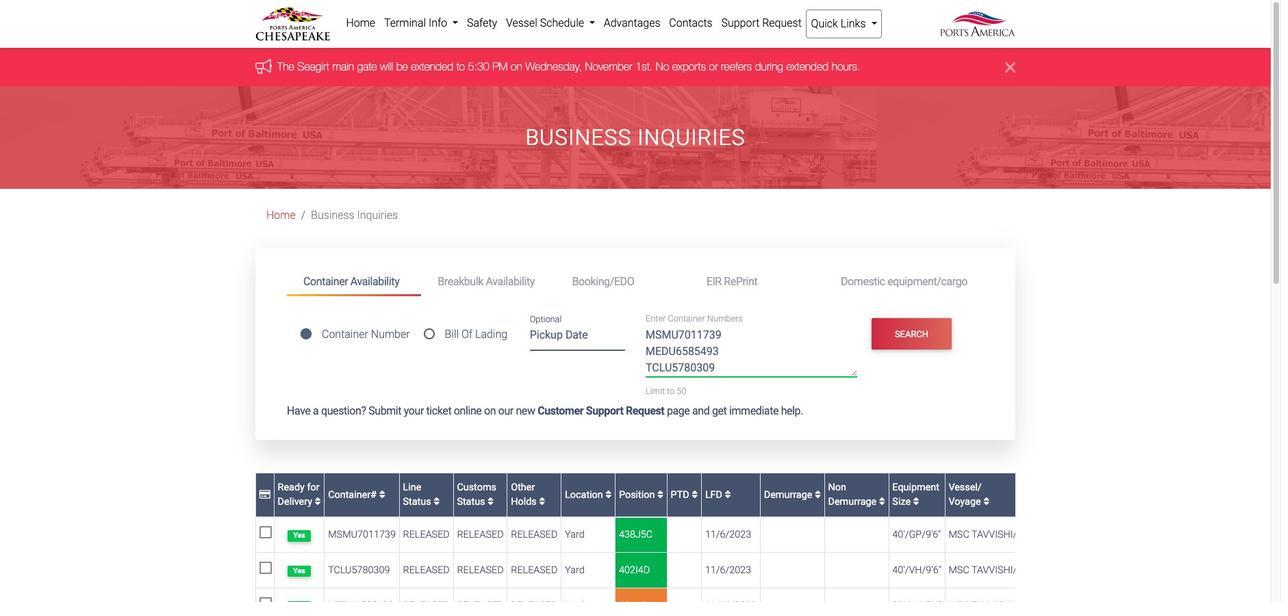 Task type: locate. For each thing, give the bounding box(es) containing it.
0 vertical spatial request
[[762, 16, 802, 29]]

tavvishi/342a
[[972, 529, 1040, 541], [972, 565, 1040, 577]]

support up "reefers"
[[721, 16, 760, 29]]

0 vertical spatial yard
[[565, 529, 585, 541]]

1 11/6/2023 from the top
[[705, 529, 751, 541]]

1 vertical spatial yes
[[293, 567, 305, 576]]

container right enter on the right bottom of page
[[668, 314, 705, 324]]

1 msc from the top
[[949, 529, 970, 541]]

quick
[[811, 17, 838, 30]]

ptd link
[[671, 489, 698, 501]]

1 horizontal spatial business
[[526, 125, 632, 151]]

schedule
[[540, 16, 584, 29]]

sort image left 'line'
[[379, 490, 385, 500]]

sort image inside demurrage link
[[815, 490, 821, 500]]

status down 'line'
[[403, 497, 431, 508]]

new
[[516, 405, 535, 418]]

0 horizontal spatial demurrage
[[764, 489, 815, 501]]

exports
[[672, 61, 706, 73]]

vessel schedule
[[506, 16, 587, 29]]

bullhorn image
[[255, 59, 277, 74]]

seagirt
[[297, 61, 329, 73]]

sort image right ptd link
[[725, 490, 731, 500]]

domestic equipment/cargo link
[[824, 269, 984, 295]]

request down limit
[[626, 405, 665, 418]]

domestic
[[841, 275, 885, 288]]

no
[[656, 61, 669, 73]]

yes for tclu5780309
[[293, 567, 305, 576]]

2 tavvishi/342a from the top
[[972, 565, 1040, 577]]

1 status from the left
[[403, 497, 431, 508]]

bill of lading
[[445, 328, 508, 341]]

have
[[287, 405, 311, 418]]

0 vertical spatial msc
[[949, 529, 970, 541]]

0 vertical spatial container
[[303, 275, 348, 288]]

location link
[[565, 489, 612, 501]]

bill
[[445, 328, 459, 341]]

1 yard from the top
[[565, 529, 585, 541]]

to left 50
[[667, 386, 675, 396]]

pm
[[492, 61, 508, 73]]

limit to 50
[[646, 386, 687, 396]]

msc right 40'/vh/9'6"
[[949, 565, 970, 577]]

0 vertical spatial msc tavvishi/342a
[[949, 529, 1040, 541]]

1 horizontal spatial business inquiries
[[526, 125, 745, 151]]

0 vertical spatial business
[[526, 125, 632, 151]]

container for container number
[[322, 328, 368, 341]]

booking/edo link
[[556, 269, 690, 295]]

msc
[[949, 529, 970, 541], [949, 565, 970, 577]]

or
[[709, 61, 718, 73]]

yard for 438j5c
[[565, 529, 585, 541]]

1 vertical spatial msc
[[949, 565, 970, 577]]

container left number
[[322, 328, 368, 341]]

yes down "delivery"
[[293, 532, 305, 540]]

0 horizontal spatial availability
[[351, 275, 399, 288]]

1 horizontal spatial extended
[[786, 61, 829, 73]]

sort image left non
[[815, 490, 821, 500]]

vessel/
[[949, 482, 982, 494]]

1 horizontal spatial request
[[762, 16, 802, 29]]

line
[[403, 482, 421, 494]]

safety
[[467, 16, 497, 29]]

the seagirt main gate will be extended to 5:30 pm on wednesday, november 1st. no exports or reefers during  extended hours. link
[[277, 61, 860, 73]]

availability inside breakbulk availability link
[[486, 275, 535, 288]]

1 horizontal spatial availability
[[486, 275, 535, 288]]

sort image left ptd
[[657, 490, 664, 500]]

40'/gp/9'6"
[[893, 529, 941, 541]]

container up container number
[[303, 275, 348, 288]]

1 horizontal spatial home
[[346, 16, 375, 29]]

yard left 402i4d
[[565, 565, 585, 577]]

msc tavvishi/342a for 40'/gp/9'6"
[[949, 529, 1040, 541]]

1 horizontal spatial support
[[721, 16, 760, 29]]

1 vertical spatial yard
[[565, 565, 585, 577]]

the
[[277, 61, 294, 73]]

0 vertical spatial 11/6/2023
[[705, 529, 751, 541]]

0 horizontal spatial home
[[266, 209, 296, 222]]

container availability
[[303, 275, 399, 288]]

1 vertical spatial home
[[266, 209, 296, 222]]

sort image inside container# link
[[379, 490, 385, 500]]

lfd
[[705, 489, 725, 501]]

0 horizontal spatial inquiries
[[357, 209, 398, 222]]

demurrage down non
[[828, 497, 877, 508]]

container number
[[322, 328, 410, 341]]

business inquiries
[[526, 125, 745, 151], [311, 209, 398, 222]]

have a question? submit your ticket online on our new customer support request page and get immediate help.
[[287, 405, 803, 418]]

status for line
[[403, 497, 431, 508]]

hours.
[[832, 61, 860, 73]]

2 yard from the top
[[565, 565, 585, 577]]

to left 5:30
[[456, 61, 465, 73]]

2 yes from the top
[[293, 567, 305, 576]]

lading
[[475, 328, 508, 341]]

1 vertical spatial support
[[586, 405, 623, 418]]

1 vertical spatial inquiries
[[357, 209, 398, 222]]

2 vertical spatial container
[[322, 328, 368, 341]]

11/6/2023 for 438j5c
[[705, 529, 751, 541]]

yard
[[565, 529, 585, 541], [565, 565, 585, 577]]

availability
[[351, 275, 399, 288], [486, 275, 535, 288]]

request
[[762, 16, 802, 29], [626, 405, 665, 418]]

0 horizontal spatial business inquiries
[[311, 209, 398, 222]]

1 horizontal spatial inquiries
[[638, 125, 745, 151]]

11/6/2023
[[705, 529, 751, 541], [705, 565, 751, 577]]

0 horizontal spatial extended
[[411, 61, 453, 73]]

1 horizontal spatial on
[[511, 61, 522, 73]]

request left quick
[[762, 16, 802, 29]]

on left our
[[484, 405, 496, 418]]

0 horizontal spatial home link
[[266, 209, 296, 222]]

on right pm
[[511, 61, 522, 73]]

11/6/2023 for 402i4d
[[705, 565, 751, 577]]

sort image right "voyage"
[[984, 497, 990, 507]]

2 availability from the left
[[486, 275, 535, 288]]

wednesday,
[[525, 61, 582, 73]]

2 msc tavvishi/342a from the top
[[949, 565, 1040, 577]]

extended right be
[[411, 61, 453, 73]]

1 availability from the left
[[351, 275, 399, 288]]

ready
[[278, 482, 305, 494]]

tavvishi/342a for 40'/gp/9'6"
[[972, 529, 1040, 541]]

yes for msmu7011739
[[293, 532, 305, 540]]

2 11/6/2023 from the top
[[705, 565, 751, 577]]

yes left the 'tclu5780309'
[[293, 567, 305, 576]]

0 horizontal spatial to
[[456, 61, 465, 73]]

availability right breakbulk
[[486, 275, 535, 288]]

status inside customs status
[[457, 497, 485, 508]]

availability inside container availability link
[[351, 275, 399, 288]]

home link
[[342, 10, 380, 37], [266, 209, 296, 222]]

ticket
[[426, 405, 451, 418]]

2 msc from the top
[[949, 565, 970, 577]]

info
[[429, 16, 447, 29]]

1 horizontal spatial home link
[[342, 10, 380, 37]]

and
[[692, 405, 710, 418]]

demurrage left non
[[764, 489, 815, 501]]

customer
[[538, 405, 584, 418]]

1 vertical spatial on
[[484, 405, 496, 418]]

1 vertical spatial tavvishi/342a
[[972, 565, 1040, 577]]

ready for delivery
[[278, 482, 319, 508]]

msmu7011739
[[328, 529, 396, 541]]

inquiries
[[638, 125, 745, 151], [357, 209, 398, 222]]

0 vertical spatial home
[[346, 16, 375, 29]]

sort image
[[379, 490, 385, 500], [606, 490, 612, 500], [692, 490, 698, 500], [725, 490, 731, 500], [315, 497, 321, 507], [488, 497, 494, 507], [879, 497, 885, 507], [913, 497, 919, 507]]

the seagirt main gate will be extended to 5:30 pm on wednesday, november 1st. no exports or reefers during  extended hours. alert
[[0, 48, 1271, 87]]

1 vertical spatial msc tavvishi/342a
[[949, 565, 1040, 577]]

delivery
[[278, 497, 312, 508]]

0 vertical spatial on
[[511, 61, 522, 73]]

sort image left lfd
[[692, 490, 698, 500]]

eir reprint link
[[690, 269, 824, 295]]

yard down location
[[565, 529, 585, 541]]

business
[[526, 125, 632, 151], [311, 209, 354, 222]]

container#
[[328, 489, 379, 501]]

sort image right holds
[[539, 497, 545, 507]]

1 vertical spatial business inquiries
[[311, 209, 398, 222]]

links
[[841, 17, 866, 30]]

extended right during
[[786, 61, 829, 73]]

1 yes from the top
[[293, 532, 305, 540]]

availability for container availability
[[351, 275, 399, 288]]

0 horizontal spatial request
[[626, 405, 665, 418]]

1 tavvishi/342a from the top
[[972, 529, 1040, 541]]

status down customs
[[457, 497, 485, 508]]

support
[[721, 16, 760, 29], [586, 405, 623, 418]]

enter container numbers
[[646, 314, 743, 324]]

1 horizontal spatial to
[[667, 386, 675, 396]]

sort image inside ptd link
[[692, 490, 698, 500]]

0 vertical spatial support
[[721, 16, 760, 29]]

0 vertical spatial home link
[[342, 10, 380, 37]]

home
[[346, 16, 375, 29], [266, 209, 296, 222]]

page
[[667, 405, 690, 418]]

1 horizontal spatial demurrage
[[828, 497, 877, 508]]

yes
[[293, 532, 305, 540], [293, 567, 305, 576]]

0 vertical spatial tavvishi/342a
[[972, 529, 1040, 541]]

close image
[[1005, 59, 1016, 76]]

sort image for holds
[[539, 497, 545, 507]]

demurrage
[[764, 489, 815, 501], [828, 497, 877, 508]]

0 vertical spatial to
[[456, 61, 465, 73]]

sort image left position
[[606, 490, 612, 500]]

breakbulk
[[438, 275, 483, 288]]

sort image
[[657, 490, 664, 500], [815, 490, 821, 500], [434, 497, 440, 507], [539, 497, 545, 507], [984, 497, 990, 507]]

position link
[[619, 489, 664, 501]]

0 vertical spatial yes
[[293, 532, 305, 540]]

support right customer
[[586, 405, 623, 418]]

1 horizontal spatial status
[[457, 497, 485, 508]]

demurrage inside non demurrage
[[828, 497, 877, 508]]

will
[[380, 61, 393, 73]]

limit
[[646, 386, 665, 396]]

0 horizontal spatial status
[[403, 497, 431, 508]]

status inside line status
[[403, 497, 431, 508]]

msc for 40'/gp/9'6"
[[949, 529, 970, 541]]

online
[[454, 405, 482, 418]]

msc down "voyage"
[[949, 529, 970, 541]]

vessel schedule link
[[502, 10, 599, 37]]

sort image left customs status
[[434, 497, 440, 507]]

to inside the seagirt main gate will be extended to 5:30 pm on wednesday, november 1st. no exports or reefers during  extended hours. alert
[[456, 61, 465, 73]]

customer support request link
[[538, 405, 665, 418]]

availability up container number
[[351, 275, 399, 288]]

1 vertical spatial 11/6/2023
[[705, 565, 751, 577]]

2 status from the left
[[457, 497, 485, 508]]

1 msc tavvishi/342a from the top
[[949, 529, 1040, 541]]

1 vertical spatial business
[[311, 209, 354, 222]]



Task type: vqa. For each thing, say whether or not it's contained in the screenshot.
"REINFORCING"
no



Task type: describe. For each thing, give the bounding box(es) containing it.
equipment
[[893, 482, 940, 494]]

5:30
[[468, 61, 489, 73]]

1 vertical spatial request
[[626, 405, 665, 418]]

customs
[[457, 482, 496, 494]]

quick links link
[[806, 10, 882, 38]]

get
[[712, 405, 727, 418]]

0 vertical spatial business inquiries
[[526, 125, 745, 151]]

our
[[498, 405, 514, 418]]

ptd
[[671, 489, 692, 501]]

november
[[585, 61, 633, 73]]

1 vertical spatial to
[[667, 386, 675, 396]]

availability for breakbulk availability
[[486, 275, 535, 288]]

0 vertical spatial inquiries
[[638, 125, 745, 151]]

during
[[755, 61, 783, 73]]

sort image for voyage
[[984, 497, 990, 507]]

eir
[[707, 275, 722, 288]]

number
[[371, 328, 410, 341]]

lfd link
[[705, 489, 731, 501]]

438j5c
[[619, 529, 653, 541]]

eir reprint
[[707, 275, 758, 288]]

size
[[893, 497, 911, 508]]

tavvishi/342a for 40'/vh/9'6"
[[972, 565, 1040, 577]]

enter
[[646, 314, 666, 324]]

container availability link
[[287, 269, 421, 297]]

breakbulk availability
[[438, 275, 535, 288]]

immediate
[[729, 405, 779, 418]]

1 extended from the left
[[411, 61, 453, 73]]

sort image inside position link
[[657, 490, 664, 500]]

breakbulk availability link
[[421, 269, 556, 295]]

your
[[404, 405, 424, 418]]

contacts
[[669, 16, 713, 29]]

holds
[[511, 497, 537, 508]]

msc for 40'/vh/9'6"
[[949, 565, 970, 577]]

for
[[307, 482, 319, 494]]

vessel/ voyage
[[949, 482, 984, 508]]

reefers
[[721, 61, 752, 73]]

40'/vh/9'6"
[[893, 565, 941, 577]]

reprint
[[724, 275, 758, 288]]

container for container availability
[[303, 275, 348, 288]]

terminal
[[384, 16, 426, 29]]

vessel
[[506, 16, 537, 29]]

other holds
[[511, 482, 539, 508]]

Enter Container Numbers text field
[[646, 327, 857, 377]]

voyage
[[949, 497, 981, 508]]

Optional text field
[[530, 324, 625, 351]]

container# link
[[328, 489, 385, 501]]

0 horizontal spatial business
[[311, 209, 354, 222]]

quick links
[[811, 17, 869, 30]]

sort image for status
[[434, 497, 440, 507]]

sort image inside "location" link
[[606, 490, 612, 500]]

tclu5780309
[[328, 565, 390, 577]]

search button
[[872, 319, 952, 350]]

sort image inside lfd link
[[725, 490, 731, 500]]

equipment size
[[893, 482, 940, 508]]

terminal info
[[384, 16, 450, 29]]

sort image down equipment at right bottom
[[913, 497, 919, 507]]

booking/edo
[[572, 275, 634, 288]]

optional
[[530, 314, 562, 324]]

1st.
[[636, 61, 653, 73]]

0 horizontal spatial on
[[484, 405, 496, 418]]

2 extended from the left
[[786, 61, 829, 73]]

domestic equipment/cargo
[[841, 275, 968, 288]]

customs status
[[457, 482, 496, 508]]

contacts link
[[665, 10, 717, 37]]

1 vertical spatial container
[[668, 314, 705, 324]]

terminal info link
[[380, 10, 463, 37]]

demurrage link
[[764, 489, 821, 501]]

sort image left 'size'
[[879, 497, 885, 507]]

credit card image
[[259, 490, 271, 500]]

status for customs
[[457, 497, 485, 508]]

0 horizontal spatial support
[[586, 405, 623, 418]]

yard for 402i4d
[[565, 565, 585, 577]]

position
[[619, 489, 657, 501]]

gate
[[357, 61, 377, 73]]

msc tavvishi/342a for 40'/vh/9'6"
[[949, 565, 1040, 577]]

non
[[828, 482, 846, 494]]

support request
[[721, 16, 802, 29]]

1 vertical spatial home link
[[266, 209, 296, 222]]

sort image down for on the left of the page
[[315, 497, 321, 507]]

50
[[677, 386, 687, 396]]

advantages link
[[599, 10, 665, 37]]

numbers
[[707, 314, 743, 324]]

other
[[511, 482, 535, 494]]

the seagirt main gate will be extended to 5:30 pm on wednesday, november 1st. no exports or reefers during  extended hours.
[[277, 61, 860, 73]]

a
[[313, 405, 319, 418]]

search
[[895, 329, 929, 339]]

sort image down customs
[[488, 497, 494, 507]]

question?
[[321, 405, 366, 418]]

be
[[396, 61, 408, 73]]

safety link
[[463, 10, 502, 37]]

402i4d
[[619, 565, 650, 577]]

support request link
[[717, 10, 806, 37]]

submit
[[369, 405, 401, 418]]

on inside alert
[[511, 61, 522, 73]]

main
[[332, 61, 354, 73]]

advantages
[[604, 16, 661, 29]]

of
[[462, 328, 473, 341]]

location
[[565, 489, 606, 501]]

non demurrage
[[828, 482, 879, 508]]



